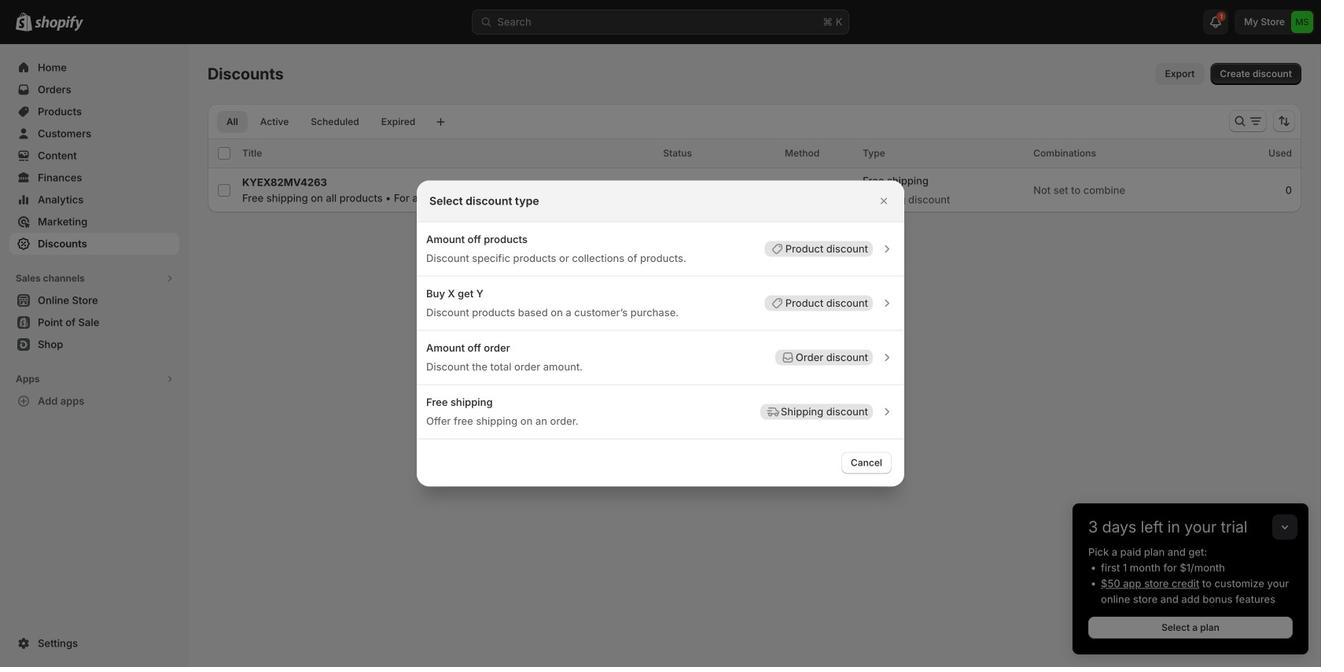 Task type: locate. For each thing, give the bounding box(es) containing it.
dialog
[[0, 181, 1322, 487]]

shopify image
[[35, 16, 83, 31]]

tab list
[[214, 110, 428, 133]]



Task type: vqa. For each thing, say whether or not it's contained in the screenshot.
Shopify IMAGE
yes



